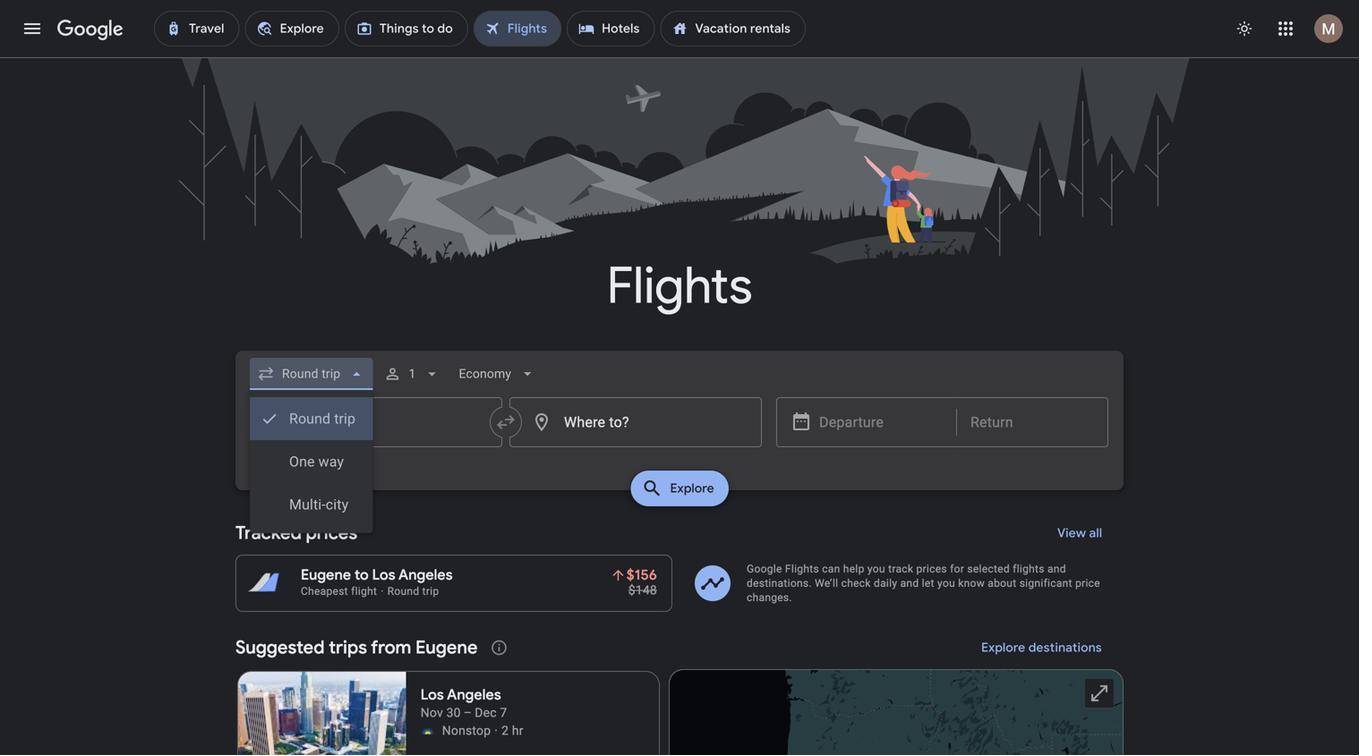 Task type: vqa. For each thing, say whether or not it's contained in the screenshot.
Explore destinations
yes



Task type: describe. For each thing, give the bounding box(es) containing it.
los angeles nov 30 – dec 7
[[421, 686, 507, 721]]

check
[[841, 577, 871, 590]]

destinations.
[[747, 577, 812, 590]]

Departure text field
[[819, 398, 943, 447]]

main menu image
[[21, 18, 43, 39]]

flights
[[1013, 563, 1045, 576]]

explore button
[[631, 471, 728, 507]]

1 button
[[376, 353, 448, 396]]

change appearance image
[[1223, 7, 1266, 50]]

suggested
[[235, 637, 325, 659]]

explore destinations button
[[960, 627, 1124, 670]]

prices inside google flights can help you track prices for selected flights and destinations. we'll check daily and let you know about significant price changes.
[[916, 563, 947, 576]]

$156
[[626, 566, 657, 585]]

explore destinations
[[981, 640, 1102, 656]]

1
[[409, 367, 416, 381]]

daily
[[874, 577, 897, 590]]

3 option from the top
[[250, 483, 373, 526]]

view all
[[1057, 526, 1102, 542]]

flight
[[351, 586, 377, 598]]

round
[[387, 586, 419, 598]]

1 horizontal spatial and
[[1047, 563, 1066, 576]]

can
[[822, 563, 840, 576]]

30 – dec
[[446, 706, 497, 721]]

1 horizontal spatial you
[[937, 577, 955, 590]]

help
[[843, 563, 865, 576]]

tracked
[[235, 522, 302, 545]]

suggested trips from eugene region
[[235, 627, 1124, 756]]

cheapest
[[301, 586, 348, 598]]

for
[[950, 563, 964, 576]]

0 vertical spatial flights
[[607, 255, 752, 318]]

eugene inside 'region'
[[415, 637, 478, 659]]

trip
[[422, 586, 439, 598]]

select your ticket type. list box
[[250, 390, 373, 534]]

selected
[[967, 563, 1010, 576]]

156 US dollars text field
[[626, 566, 657, 585]]

explore for explore
[[670, 481, 714, 497]]

google flights can help you track prices for selected flights and destinations. we'll check daily and let you know about significant price changes.
[[747, 563, 1100, 604]]

trips
[[329, 637, 367, 659]]

7
[[500, 706, 507, 721]]

eugene to los angeles
[[301, 566, 453, 585]]

explore for explore destinations
[[981, 640, 1026, 656]]

1 option from the top
[[250, 398, 373, 440]]

know
[[958, 577, 985, 590]]

148 US dollars text field
[[628, 583, 657, 598]]

hr
[[512, 724, 523, 739]]



Task type: locate. For each thing, give the bounding box(es) containing it.
significant
[[1019, 577, 1072, 590]]

 image
[[494, 722, 498, 740]]

0 vertical spatial los
[[372, 566, 395, 585]]

suggested trips from eugene
[[235, 637, 478, 659]]

Flight search field
[[221, 351, 1138, 534]]

about
[[988, 577, 1017, 590]]

none text field inside flight search field
[[250, 398, 502, 448]]

0 vertical spatial prices
[[306, 522, 357, 545]]

eugene
[[301, 566, 351, 585], [415, 637, 478, 659]]

destinations
[[1029, 640, 1102, 656]]

flights
[[607, 255, 752, 318], [785, 563, 819, 576]]

nov
[[421, 706, 443, 721]]

nonstop
[[442, 724, 491, 739]]

0 horizontal spatial prices
[[306, 522, 357, 545]]

0 vertical spatial explore
[[670, 481, 714, 497]]

los
[[372, 566, 395, 585], [421, 686, 444, 705]]

1 vertical spatial eugene
[[415, 637, 478, 659]]

tracked prices region
[[235, 512, 1124, 612]]

tracked prices
[[235, 522, 357, 545]]

explore up tracked prices region
[[670, 481, 714, 497]]

angeles up 30 – dec
[[447, 686, 501, 705]]

view
[[1057, 526, 1086, 542]]

0 vertical spatial eugene
[[301, 566, 351, 585]]

1 horizontal spatial flights
[[785, 563, 819, 576]]

all
[[1089, 526, 1102, 542]]

allegiant image
[[421, 724, 435, 739]]

track
[[888, 563, 913, 576]]

1 vertical spatial prices
[[916, 563, 947, 576]]

explore inside flight search field
[[670, 481, 714, 497]]

1 vertical spatial you
[[937, 577, 955, 590]]

Where to? text field
[[509, 398, 762, 448]]

you up daily
[[867, 563, 885, 576]]

 image inside suggested trips from eugene 'region'
[[494, 722, 498, 740]]

1 horizontal spatial los
[[421, 686, 444, 705]]

price
[[1075, 577, 1100, 590]]

1 horizontal spatial explore
[[981, 640, 1026, 656]]

0 horizontal spatial los
[[372, 566, 395, 585]]

eugene inside tracked prices region
[[301, 566, 351, 585]]

prices up to
[[306, 522, 357, 545]]

1 vertical spatial explore
[[981, 640, 1026, 656]]

2
[[501, 724, 509, 739]]

google
[[747, 563, 782, 576]]

angeles up trip
[[398, 566, 453, 585]]

los right to
[[372, 566, 395, 585]]

from
[[371, 637, 411, 659]]

explore
[[670, 481, 714, 497], [981, 640, 1026, 656]]

option
[[250, 398, 373, 440], [250, 440, 373, 483], [250, 483, 373, 526]]

and up significant
[[1047, 563, 1066, 576]]

0 horizontal spatial you
[[867, 563, 885, 576]]

we'll
[[815, 577, 838, 590]]

1 vertical spatial and
[[900, 577, 919, 590]]

you down for at the bottom
[[937, 577, 955, 590]]

0 vertical spatial you
[[867, 563, 885, 576]]

$148
[[628, 583, 657, 598]]

to
[[355, 566, 369, 585]]

and down track
[[900, 577, 919, 590]]

2 hr
[[501, 724, 523, 739]]

angeles inside los angeles nov 30 – dec 7
[[447, 686, 501, 705]]

1 vertical spatial angeles
[[447, 686, 501, 705]]

prices up let
[[916, 563, 947, 576]]

0 horizontal spatial flights
[[607, 255, 752, 318]]

0 vertical spatial and
[[1047, 563, 1066, 576]]

los inside los angeles nov 30 – dec 7
[[421, 686, 444, 705]]

0 horizontal spatial explore
[[670, 481, 714, 497]]

round trip
[[387, 586, 439, 598]]

prices
[[306, 522, 357, 545], [916, 563, 947, 576]]

None text field
[[250, 398, 502, 448]]

eugene up cheapest at the bottom left of the page
[[301, 566, 351, 585]]

2 option from the top
[[250, 440, 373, 483]]

1 horizontal spatial eugene
[[415, 637, 478, 659]]

None field
[[250, 358, 373, 390], [452, 358, 543, 390], [250, 358, 373, 390], [452, 358, 543, 390]]

1 vertical spatial los
[[421, 686, 444, 705]]

cheapest flight
[[301, 586, 377, 598]]

let
[[922, 577, 934, 590]]

0 vertical spatial angeles
[[398, 566, 453, 585]]

angeles
[[398, 566, 453, 585], [447, 686, 501, 705]]

0 horizontal spatial and
[[900, 577, 919, 590]]

Return text field
[[970, 398, 1094, 447]]

1 horizontal spatial prices
[[916, 563, 947, 576]]

you
[[867, 563, 885, 576], [937, 577, 955, 590]]

angeles inside tracked prices region
[[398, 566, 453, 585]]

explore inside suggested trips from eugene 'region'
[[981, 640, 1026, 656]]

los inside tracked prices region
[[372, 566, 395, 585]]

0 horizontal spatial eugene
[[301, 566, 351, 585]]

eugene right from
[[415, 637, 478, 659]]

and
[[1047, 563, 1066, 576], [900, 577, 919, 590]]

changes.
[[747, 592, 792, 604]]

1 vertical spatial flights
[[785, 563, 819, 576]]

los up 'nov'
[[421, 686, 444, 705]]

explore left destinations
[[981, 640, 1026, 656]]

flights inside google flights can help you track prices for selected flights and destinations. we'll check daily and let you know about significant price changes.
[[785, 563, 819, 576]]



